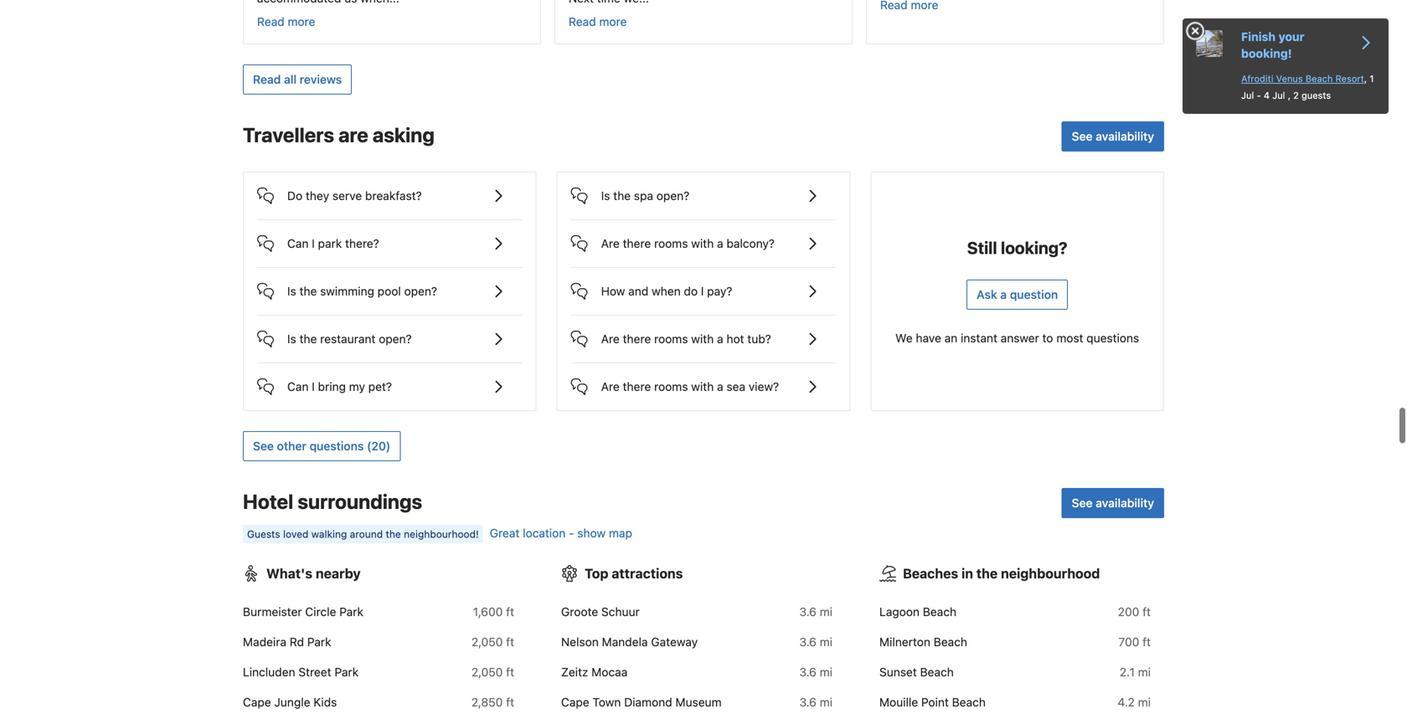 Task type: describe. For each thing, give the bounding box(es) containing it.
ft for madeira rd park
[[506, 636, 515, 650]]

we have an instant answer to most questions
[[896, 332, 1140, 345]]

3.6 for groote schuur
[[800, 606, 817, 620]]

, inside 1 jul - 4 jul  ,
[[1289, 90, 1291, 101]]

rd
[[290, 636, 304, 650]]

when
[[652, 285, 681, 299]]

zeitz mocaa
[[562, 666, 628, 680]]

hotel
[[243, 490, 294, 514]]

2 read more button from the left
[[569, 14, 627, 30]]

serve
[[333, 189, 362, 203]]

top attractions
[[585, 566, 683, 582]]

3.6 for nelson mandela gateway
[[800, 636, 817, 650]]

read all reviews button
[[243, 65, 352, 95]]

the for spa
[[614, 189, 631, 203]]

ft for lagoon beach
[[1143, 606, 1152, 620]]

swimming
[[320, 285, 375, 299]]

nelson
[[562, 636, 599, 650]]

we
[[896, 332, 913, 345]]

with for sea
[[692, 380, 714, 394]]

walking
[[312, 529, 347, 541]]

there?
[[345, 237, 379, 251]]

3.6 mi for zeitz mocaa
[[800, 666, 833, 680]]

milnerton
[[880, 636, 931, 650]]

is the spa open? button
[[571, 173, 837, 206]]

finish your booking!
[[1242, 30, 1305, 60]]

instant
[[961, 332, 998, 345]]

how and when do i pay?
[[601, 285, 733, 299]]

still looking?
[[968, 238, 1068, 258]]

ft for burmeister circle park
[[506, 606, 515, 620]]

pet?
[[369, 380, 392, 394]]

madeira rd park
[[243, 636, 331, 650]]

are for are there rooms with a hot tub?
[[601, 332, 620, 346]]

guests
[[1302, 90, 1332, 101]]

ft for lincluden street park
[[506, 666, 515, 680]]

1 horizontal spatial questions
[[1087, 332, 1140, 345]]

i for can i bring my pet?
[[312, 380, 315, 394]]

can for can i bring my pet?
[[287, 380, 309, 394]]

around
[[350, 529, 383, 541]]

nearby
[[316, 566, 361, 582]]

4
[[1265, 90, 1271, 101]]

2
[[1294, 90, 1300, 101]]

2,050 ft for madeira rd park
[[472, 636, 515, 650]]

1,600 ft
[[473, 606, 515, 620]]

rooms for balcony?
[[655, 237, 688, 251]]

schuur
[[602, 606, 640, 620]]

mi for groote schuur
[[820, 606, 833, 620]]

i inside button
[[701, 285, 704, 299]]

2.1
[[1120, 666, 1135, 680]]

3.6 for zeitz mocaa
[[800, 666, 817, 680]]

2,050 for madeira rd park
[[472, 636, 503, 650]]

venus
[[1277, 73, 1304, 84]]

are there rooms with a sea view?
[[601, 380, 780, 394]]

1 jul - 4 jul  ,
[[1242, 73, 1375, 101]]

questions inside see other questions (20) button
[[310, 440, 364, 454]]

ask a question button
[[967, 280, 1069, 310]]

mocaa
[[592, 666, 628, 680]]

2 more from the left
[[600, 15, 627, 29]]

sunset beach
[[880, 666, 954, 680]]

ask a question
[[977, 288, 1059, 302]]

read inside button
[[253, 73, 281, 87]]

to
[[1043, 332, 1054, 345]]

still
[[968, 238, 998, 258]]

is the restaurant open?
[[287, 332, 412, 346]]

hotel surroundings
[[243, 490, 423, 514]]

attractions
[[612, 566, 683, 582]]

mandela
[[602, 636, 648, 650]]

are there rooms with a hot tub?
[[601, 332, 772, 346]]

see for travellers are asking
[[1072, 130, 1093, 143]]

question
[[1011, 288, 1059, 302]]

200 ft
[[1119, 606, 1152, 620]]

with for balcony?
[[692, 237, 714, 251]]

2,050 ft for lincluden street park
[[472, 666, 515, 680]]

show
[[578, 527, 606, 541]]

lincluden
[[243, 666, 295, 680]]

sunset
[[880, 666, 918, 680]]

beach for 2.1 mi
[[921, 666, 954, 680]]

an
[[945, 332, 958, 345]]

are for are there rooms with a balcony?
[[601, 237, 620, 251]]

availability for travellers are asking
[[1096, 130, 1155, 143]]

nelson mandela gateway
[[562, 636, 698, 650]]

great location - show map
[[490, 527, 633, 541]]

i for can i park there?
[[312, 237, 315, 251]]

my
[[349, 380, 365, 394]]

other
[[277, 440, 307, 454]]

mi for sunset beach
[[1139, 666, 1152, 680]]

what's
[[267, 566, 313, 582]]

surroundings
[[298, 490, 423, 514]]

great location - show map link
[[490, 527, 633, 541]]

is the restaurant open? button
[[257, 316, 523, 350]]

1 jul from the left
[[1242, 90, 1255, 101]]

see for hotel surroundings
[[1072, 497, 1093, 511]]

asking
[[373, 123, 435, 147]]

see availability button for hotel surroundings
[[1062, 489, 1165, 519]]

beaches
[[903, 566, 959, 582]]

loved
[[283, 529, 309, 541]]

mi for zeitz mocaa
[[820, 666, 833, 680]]

are there rooms with a balcony?
[[601, 237, 775, 251]]

they
[[306, 189, 329, 203]]

2,050 for lincluden street park
[[472, 666, 503, 680]]



Task type: vqa. For each thing, say whether or not it's contained in the screenshot.
second See availability button from the top
yes



Task type: locate. For each thing, give the bounding box(es) containing it.
great
[[490, 527, 520, 541]]

1 vertical spatial rooms
[[655, 332, 688, 346]]

milnerton beach
[[880, 636, 968, 650]]

1 vertical spatial with
[[692, 332, 714, 346]]

how
[[601, 285, 626, 299]]

i right do at the left of page
[[701, 285, 704, 299]]

are inside are there rooms with a balcony? button
[[601, 237, 620, 251]]

2 vertical spatial 3.6
[[800, 666, 817, 680]]

2 vertical spatial are
[[601, 380, 620, 394]]

2 jul from the left
[[1273, 90, 1286, 101]]

do they serve breakfast? button
[[257, 173, 523, 206]]

2 3.6 from the top
[[800, 636, 817, 650]]

can left bring
[[287, 380, 309, 394]]

- for show
[[569, 527, 575, 541]]

hot
[[727, 332, 745, 346]]

there for are there rooms with a balcony?
[[623, 237, 651, 251]]

restaurant
[[320, 332, 376, 346]]

the inside is the restaurant open? button
[[300, 332, 317, 346]]

park for lincluden street park
[[335, 666, 359, 680]]

are inside are there rooms with a sea view? button
[[601, 380, 620, 394]]

beach down lagoon beach
[[934, 636, 968, 650]]

madeira
[[243, 636, 287, 650]]

0 vertical spatial see
[[1072, 130, 1093, 143]]

1 vertical spatial ,
[[1289, 90, 1291, 101]]

200
[[1119, 606, 1140, 620]]

i left park
[[312, 237, 315, 251]]

is for is the restaurant open?
[[287, 332, 296, 346]]

3.6 mi for nelson mandela gateway
[[800, 636, 833, 650]]

your
[[1279, 30, 1305, 44]]

what's nearby
[[267, 566, 361, 582]]

do
[[287, 189, 303, 203]]

1 horizontal spatial jul
[[1273, 90, 1286, 101]]

resort
[[1336, 73, 1365, 84]]

park for burmeister circle park
[[340, 606, 364, 620]]

booking!
[[1242, 47, 1293, 60]]

1 horizontal spatial read more button
[[569, 14, 627, 30]]

is the swimming pool open? button
[[257, 268, 523, 302]]

2 rooms from the top
[[655, 332, 688, 346]]

2 2,050 ft from the top
[[472, 666, 515, 680]]

are there rooms with a hot tub? button
[[571, 316, 837, 350]]

1 vertical spatial questions
[[310, 440, 364, 454]]

1 vertical spatial 2,050 ft
[[472, 666, 515, 680]]

balcony?
[[727, 237, 775, 251]]

2 vertical spatial i
[[312, 380, 315, 394]]

1
[[1371, 73, 1375, 84]]

beach for 700 ft
[[934, 636, 968, 650]]

(20)
[[367, 440, 391, 454]]

the
[[614, 189, 631, 203], [300, 285, 317, 299], [300, 332, 317, 346], [386, 529, 401, 541], [977, 566, 998, 582]]

availability for hotel surroundings
[[1096, 497, 1155, 511]]

with left hot
[[692, 332, 714, 346]]

the for swimming
[[300, 285, 317, 299]]

a for are there rooms with a hot tub?
[[717, 332, 724, 346]]

a for are there rooms with a balcony?
[[717, 237, 724, 251]]

1 are from the top
[[601, 237, 620, 251]]

3.6 mi for groote schuur
[[800, 606, 833, 620]]

beach down milnerton beach
[[921, 666, 954, 680]]

1 3.6 mi from the top
[[800, 606, 833, 620]]

ask
[[977, 288, 998, 302]]

with
[[692, 237, 714, 251], [692, 332, 714, 346], [692, 380, 714, 394]]

all
[[284, 73, 297, 87]]

2 availability from the top
[[1096, 497, 1155, 511]]

beach for 200 ft
[[923, 606, 957, 620]]

1 with from the top
[[692, 237, 714, 251]]

pay?
[[708, 285, 733, 299]]

0 vertical spatial 3.6 mi
[[800, 606, 833, 620]]

1 vertical spatial there
[[623, 332, 651, 346]]

breakfast?
[[365, 189, 422, 203]]

0 vertical spatial there
[[623, 237, 651, 251]]

answer
[[1001, 332, 1040, 345]]

there for are there rooms with a sea view?
[[623, 380, 651, 394]]

2 can from the top
[[287, 380, 309, 394]]

park right circle
[[340, 606, 364, 620]]

read more
[[257, 15, 315, 29], [569, 15, 627, 29]]

-
[[1258, 90, 1262, 101], [569, 527, 575, 541]]

mi left milnerton
[[820, 636, 833, 650]]

2 3.6 mi from the top
[[800, 636, 833, 650]]

is for is the spa open?
[[601, 189, 610, 203]]

rooms down how and when do i pay?
[[655, 332, 688, 346]]

travellers
[[243, 123, 334, 147]]

,
[[1365, 73, 1368, 84], [1289, 90, 1291, 101]]

most
[[1057, 332, 1084, 345]]

, left 2
[[1289, 90, 1291, 101]]

is left spa
[[601, 189, 610, 203]]

the for restaurant
[[300, 332, 317, 346]]

mi right 2.1
[[1139, 666, 1152, 680]]

2 read more from the left
[[569, 15, 627, 29]]

3 3.6 mi from the top
[[800, 666, 833, 680]]

afroditi venus beach resort ,
[[1242, 73, 1371, 84]]

rooms
[[655, 237, 688, 251], [655, 332, 688, 346], [655, 380, 688, 394]]

1 vertical spatial see availability
[[1072, 497, 1155, 511]]

1 read more button from the left
[[257, 14, 315, 30]]

questions left (20)
[[310, 440, 364, 454]]

lagoon beach
[[880, 606, 957, 620]]

1 horizontal spatial read more
[[569, 15, 627, 29]]

read all reviews
[[253, 73, 342, 87]]

the inside is the swimming pool open? button
[[300, 285, 317, 299]]

are
[[601, 237, 620, 251], [601, 332, 620, 346], [601, 380, 620, 394]]

are for are there rooms with a sea view?
[[601, 380, 620, 394]]

rooms up how and when do i pay?
[[655, 237, 688, 251]]

park right 'street'
[[335, 666, 359, 680]]

2 vertical spatial there
[[623, 380, 651, 394]]

open? for is the spa open?
[[657, 189, 690, 203]]

the left spa
[[614, 189, 631, 203]]

open? up can i bring my pet? button
[[379, 332, 412, 346]]

do they serve breakfast?
[[287, 189, 422, 203]]

mi left sunset
[[820, 666, 833, 680]]

2.1 mi
[[1120, 666, 1152, 680]]

is left restaurant
[[287, 332, 296, 346]]

2 see availability button from the top
[[1062, 489, 1165, 519]]

1 2,050 from the top
[[472, 636, 503, 650]]

1 there from the top
[[623, 237, 651, 251]]

0 vertical spatial is
[[601, 189, 610, 203]]

guests loved walking around the neighbourhood!
[[247, 529, 479, 541]]

0 horizontal spatial more
[[288, 15, 315, 29]]

1 see availability from the top
[[1072, 130, 1155, 143]]

see other questions (20) button
[[243, 432, 401, 462]]

0 vertical spatial see availability button
[[1062, 122, 1165, 152]]

0 horizontal spatial questions
[[310, 440, 364, 454]]

3 3.6 from the top
[[800, 666, 817, 680]]

groote schuur
[[562, 606, 640, 620]]

1 more from the left
[[288, 15, 315, 29]]

gateway
[[651, 636, 698, 650]]

there
[[623, 237, 651, 251], [623, 332, 651, 346], [623, 380, 651, 394]]

1 3.6 from the top
[[800, 606, 817, 620]]

2 vertical spatial see
[[1072, 497, 1093, 511]]

can
[[287, 237, 309, 251], [287, 380, 309, 394]]

neighbourhood!
[[404, 529, 479, 541]]

a left hot
[[717, 332, 724, 346]]

circle
[[305, 606, 336, 620]]

1 read more from the left
[[257, 15, 315, 29]]

questions right most
[[1087, 332, 1140, 345]]

burmeister circle park
[[243, 606, 364, 620]]

the right 'around' on the left of page
[[386, 529, 401, 541]]

i
[[312, 237, 315, 251], [701, 285, 704, 299], [312, 380, 315, 394]]

2 with from the top
[[692, 332, 714, 346]]

2 are from the top
[[601, 332, 620, 346]]

mi
[[820, 606, 833, 620], [820, 636, 833, 650], [820, 666, 833, 680], [1139, 666, 1152, 680]]

tub?
[[748, 332, 772, 346]]

a right ask
[[1001, 288, 1007, 302]]

bring
[[318, 380, 346, 394]]

2 guests
[[1294, 90, 1332, 101]]

a left sea
[[717, 380, 724, 394]]

see inside button
[[253, 440, 274, 454]]

questions
[[1087, 332, 1140, 345], [310, 440, 364, 454]]

the left 'swimming'
[[300, 285, 317, 299]]

see availability button for travellers are asking
[[1062, 122, 1165, 152]]

0 horizontal spatial -
[[569, 527, 575, 541]]

0 horizontal spatial read more button
[[257, 14, 315, 30]]

1 vertical spatial 2,050
[[472, 666, 503, 680]]

is the spa open?
[[601, 189, 690, 203]]

beach up guests at the right of the page
[[1306, 73, 1334, 84]]

2 vertical spatial 3.6 mi
[[800, 666, 833, 680]]

0 vertical spatial questions
[[1087, 332, 1140, 345]]

can left park
[[287, 237, 309, 251]]

1 availability from the top
[[1096, 130, 1155, 143]]

are there rooms with a sea view? button
[[571, 364, 837, 397]]

- left show
[[569, 527, 575, 541]]

3 there from the top
[[623, 380, 651, 394]]

0 vertical spatial park
[[340, 606, 364, 620]]

rooms for hot
[[655, 332, 688, 346]]

is the swimming pool open?
[[287, 285, 437, 299]]

0 vertical spatial availability
[[1096, 130, 1155, 143]]

groote
[[562, 606, 599, 620]]

there up and
[[623, 237, 651, 251]]

with for hot
[[692, 332, 714, 346]]

there down and
[[623, 332, 651, 346]]

can i bring my pet?
[[287, 380, 392, 394]]

0 horizontal spatial ,
[[1289, 90, 1291, 101]]

are there rooms with a balcony? button
[[571, 221, 837, 254]]

lincluden street park
[[243, 666, 359, 680]]

1 vertical spatial see
[[253, 440, 274, 454]]

can i park there?
[[287, 237, 379, 251]]

1 can from the top
[[287, 237, 309, 251]]

2 2,050 from the top
[[472, 666, 503, 680]]

1 horizontal spatial ,
[[1365, 73, 1368, 84]]

see availability
[[1072, 130, 1155, 143], [1072, 497, 1155, 511]]

with up how and when do i pay? button
[[692, 237, 714, 251]]

there down are there rooms with a hot tub?
[[623, 380, 651, 394]]

1 vertical spatial open?
[[404, 285, 437, 299]]

1 2,050 ft from the top
[[472, 636, 515, 650]]

do
[[684, 285, 698, 299]]

1 vertical spatial see availability button
[[1062, 489, 1165, 519]]

a for are there rooms with a sea view?
[[717, 380, 724, 394]]

, left 1
[[1365, 73, 1368, 84]]

the left restaurant
[[300, 332, 317, 346]]

2 see availability from the top
[[1072, 497, 1155, 511]]

1 vertical spatial is
[[287, 285, 296, 299]]

1 see availability button from the top
[[1062, 122, 1165, 152]]

1 vertical spatial -
[[569, 527, 575, 541]]

ft for milnerton beach
[[1143, 636, 1152, 650]]

0 vertical spatial rooms
[[655, 237, 688, 251]]

2 vertical spatial rooms
[[655, 380, 688, 394]]

sea
[[727, 380, 746, 394]]

jul left 4 at top right
[[1242, 90, 1255, 101]]

3 rooms from the top
[[655, 380, 688, 394]]

3 with from the top
[[692, 380, 714, 394]]

1 horizontal spatial -
[[1258, 90, 1262, 101]]

jul right 4 at top right
[[1273, 90, 1286, 101]]

guests
[[247, 529, 280, 541]]

- inside 1 jul - 4 jul  ,
[[1258, 90, 1262, 101]]

can for can i park there?
[[287, 237, 309, 251]]

park for madeira rd park
[[307, 636, 331, 650]]

1 horizontal spatial more
[[600, 15, 627, 29]]

0 vertical spatial 2,050
[[472, 636, 503, 650]]

2 vertical spatial with
[[692, 380, 714, 394]]

park right "rd"
[[307, 636, 331, 650]]

1,600
[[473, 606, 503, 620]]

i left bring
[[312, 380, 315, 394]]

with left sea
[[692, 380, 714, 394]]

0 horizontal spatial jul
[[1242, 90, 1255, 101]]

is for is the swimming pool open?
[[287, 285, 296, 299]]

3 are from the top
[[601, 380, 620, 394]]

0 vertical spatial i
[[312, 237, 315, 251]]

2 vertical spatial park
[[335, 666, 359, 680]]

1 vertical spatial are
[[601, 332, 620, 346]]

open? right pool
[[404, 285, 437, 299]]

0 horizontal spatial read more
[[257, 15, 315, 29]]

2 vertical spatial is
[[287, 332, 296, 346]]

neighbourhood
[[1002, 566, 1101, 582]]

can i bring my pet? button
[[257, 364, 523, 397]]

700 ft
[[1119, 636, 1152, 650]]

1 vertical spatial park
[[307, 636, 331, 650]]

1 vertical spatial availability
[[1096, 497, 1155, 511]]

map
[[609, 527, 633, 541]]

is left 'swimming'
[[287, 285, 296, 299]]

1 vertical spatial i
[[701, 285, 704, 299]]

0 vertical spatial are
[[601, 237, 620, 251]]

see availability for travellers are asking
[[1072, 130, 1155, 143]]

see availability for hotel surroundings
[[1072, 497, 1155, 511]]

a left balcony?
[[717, 237, 724, 251]]

mi for nelson mandela gateway
[[820, 636, 833, 650]]

2 vertical spatial open?
[[379, 332, 412, 346]]

0 vertical spatial can
[[287, 237, 309, 251]]

2,050 ft
[[472, 636, 515, 650], [472, 666, 515, 680]]

rooms down are there rooms with a hot tub?
[[655, 380, 688, 394]]

1 vertical spatial can
[[287, 380, 309, 394]]

0 vertical spatial open?
[[657, 189, 690, 203]]

beach up milnerton beach
[[923, 606, 957, 620]]

0 vertical spatial 2,050 ft
[[472, 636, 515, 650]]

can i park there? button
[[257, 221, 523, 254]]

mi left lagoon
[[820, 606, 833, 620]]

beaches in the neighbourhood
[[903, 566, 1101, 582]]

- for 4
[[1258, 90, 1262, 101]]

afroditi venus beach resort image
[[1197, 30, 1224, 57]]

the inside is the spa open? button
[[614, 189, 631, 203]]

2 there from the top
[[623, 332, 651, 346]]

there for are there rooms with a hot tub?
[[623, 332, 651, 346]]

1 vertical spatial 3.6
[[800, 636, 817, 650]]

and
[[629, 285, 649, 299]]

0 vertical spatial ,
[[1365, 73, 1368, 84]]

1 rooms from the top
[[655, 237, 688, 251]]

in
[[962, 566, 974, 582]]

are inside are there rooms with a hot tub? button
[[601, 332, 620, 346]]

1 vertical spatial 3.6 mi
[[800, 636, 833, 650]]

- left 4 at top right
[[1258, 90, 1262, 101]]

a
[[717, 237, 724, 251], [1001, 288, 1007, 302], [717, 332, 724, 346], [717, 380, 724, 394]]

0 vertical spatial 3.6
[[800, 606, 817, 620]]

park
[[340, 606, 364, 620], [307, 636, 331, 650], [335, 666, 359, 680]]

open? for is the restaurant open?
[[379, 332, 412, 346]]

open? right spa
[[657, 189, 690, 203]]

the right in
[[977, 566, 998, 582]]

rooms for sea
[[655, 380, 688, 394]]

location
[[523, 527, 566, 541]]

0 vertical spatial see availability
[[1072, 130, 1155, 143]]

0 vertical spatial -
[[1258, 90, 1262, 101]]

read
[[257, 15, 285, 29], [569, 15, 596, 29], [253, 73, 281, 87]]

0 vertical spatial with
[[692, 237, 714, 251]]



